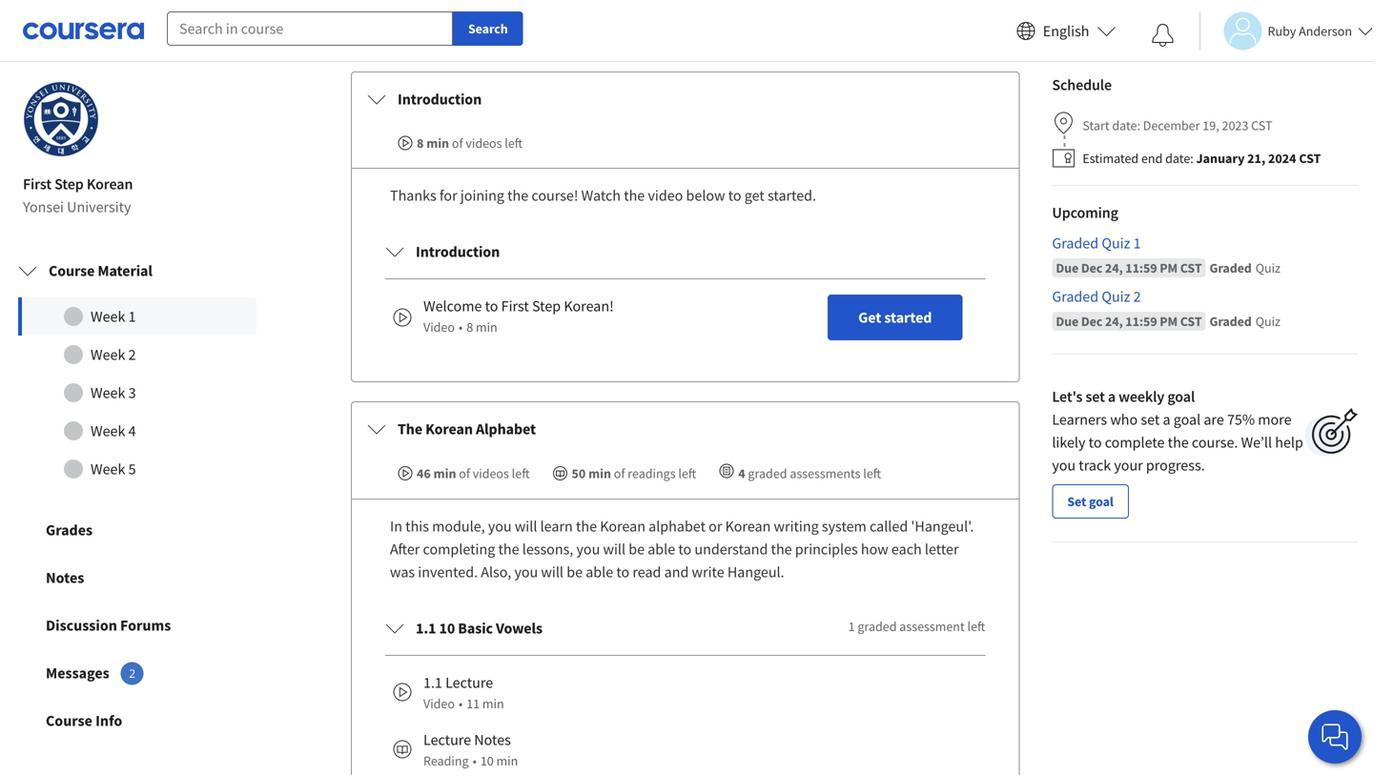 Task type: describe. For each thing, give the bounding box(es) containing it.
lecture inside the lecture notes reading • 10 min
[[423, 731, 471, 750]]

schedule
[[1052, 75, 1112, 94]]

info
[[95, 712, 122, 731]]

a inside the learners who set a goal are 75% more likely to complete the course. we'll help you track your progress.
[[1163, 410, 1171, 429]]

completing
[[423, 540, 495, 559]]

module,
[[432, 517, 485, 536]]

goal for a
[[1174, 410, 1201, 429]]

1 inside graded quiz 1 due dec 24, 11:59 pm cst graded quiz
[[1134, 234, 1141, 253]]

material
[[98, 261, 152, 280]]

pm for 1
[[1160, 259, 1178, 277]]

also,
[[481, 563, 511, 582]]

let's set a weekly goal
[[1052, 387, 1195, 406]]

week for week 3
[[91, 383, 125, 403]]

university
[[67, 197, 131, 217]]

5
[[128, 460, 136, 479]]

46 min of videos left
[[417, 465, 530, 482]]

cst right 2024
[[1299, 150, 1321, 167]]

korean up understand
[[725, 517, 771, 536]]

reading
[[423, 753, 469, 770]]

you right module, on the left
[[488, 517, 512, 536]]

alphabet
[[476, 420, 536, 439]]

0 horizontal spatial be
[[567, 563, 583, 582]]

1.1 for 1.1 lecture video • 11 min
[[423, 673, 442, 693]]

get
[[745, 186, 765, 205]]

course!
[[532, 186, 578, 205]]

after
[[390, 540, 420, 559]]

assessment
[[900, 618, 965, 635]]

week 4 link
[[18, 412, 257, 450]]

11:59 for 2
[[1126, 313, 1158, 330]]

left for 8 min of videos left
[[505, 135, 523, 152]]

2 vertical spatial will
[[541, 563, 564, 582]]

video inside 1.1 lecture video • 11 min
[[423, 695, 455, 713]]

thanks for joining the course! watch the video below to get started.
[[390, 186, 817, 205]]

min inside welcome to first step korean! video • 8 min
[[476, 319, 498, 336]]

the left the video
[[624, 186, 645, 205]]

graded quiz 1 due dec 24, 11:59 pm cst graded quiz
[[1052, 234, 1281, 277]]

discussion
[[46, 616, 117, 635]]

1 vertical spatial 4
[[738, 465, 746, 482]]

course.
[[1192, 433, 1238, 452]]

quiz down "graded quiz 2" link
[[1256, 313, 1281, 330]]

more
[[1258, 410, 1292, 429]]

the down writing
[[771, 540, 792, 559]]

• for notes
[[473, 753, 477, 770]]

1 horizontal spatial be
[[629, 540, 645, 559]]

coursera image
[[23, 15, 144, 46]]

quiz down graded quiz 1 link
[[1256, 259, 1281, 277]]

the korean alphabet
[[398, 420, 536, 439]]

goal inside set goal button
[[1089, 493, 1114, 510]]

learners
[[1052, 410, 1108, 429]]

24, for 2
[[1105, 313, 1123, 330]]

learn
[[540, 517, 573, 536]]

write
[[692, 563, 725, 582]]

or
[[709, 517, 722, 536]]

english button
[[1009, 0, 1124, 62]]

korean!
[[564, 297, 614, 316]]

1 vertical spatial 2
[[128, 345, 136, 364]]

2 vertical spatial 2
[[129, 666, 136, 682]]

46
[[417, 465, 431, 482]]

yonsei
[[23, 197, 64, 217]]

week for week 1
[[91, 307, 125, 326]]

track
[[1079, 456, 1111, 475]]

introduction for bottommost the introduction dropdown button
[[416, 242, 500, 261]]

Search in course text field
[[167, 11, 453, 46]]

how
[[861, 540, 889, 559]]

set inside the learners who set a goal are 75% more likely to complete the course. we'll help you track your progress.
[[1141, 410, 1160, 429]]

week 5 link
[[18, 450, 257, 488]]

first step korean yonsei university
[[23, 175, 133, 217]]

you right lessons,
[[577, 540, 600, 559]]

10 inside the lecture notes reading • 10 min
[[481, 753, 494, 770]]

videos for 8 min
[[466, 135, 502, 152]]

set goal button
[[1052, 485, 1129, 519]]

progress.
[[1146, 456, 1205, 475]]

get started
[[859, 308, 932, 327]]

lecture notes reading • 10 min
[[423, 731, 518, 770]]

you right also,
[[515, 563, 538, 582]]

joining
[[461, 186, 504, 205]]

to inside the learners who set a goal are 75% more likely to complete the course. we'll help you track your progress.
[[1089, 433, 1102, 452]]

search button
[[453, 11, 523, 46]]

video
[[648, 186, 683, 205]]

11:59 for 1
[[1126, 259, 1158, 277]]

videos for 46 min
[[473, 465, 509, 482]]

was
[[390, 563, 415, 582]]

1 graded assessment left
[[849, 618, 986, 635]]

due for graded quiz 2
[[1056, 313, 1079, 330]]

ruby
[[1268, 22, 1297, 40]]

grades link
[[0, 507, 275, 554]]

learners who set a goal are 75% more likely to complete the course. we'll help you track your progress.
[[1052, 410, 1304, 475]]

discussion forums link
[[0, 602, 275, 650]]

min up for
[[427, 135, 449, 152]]

in this module, you will learn the korean alphabet or korean writing system called 'hangeul'. after completing the lessons, you will be able to understand the principles how each letter was invented. also, you will be able to read and write hangeul.
[[390, 517, 974, 582]]

notes link
[[0, 554, 275, 602]]

to left get
[[728, 186, 742, 205]]

cst inside graded quiz 1 due dec 24, 11:59 pm cst graded quiz
[[1181, 259, 1202, 277]]

set
[[1068, 493, 1087, 510]]

1.1 lecture video • 11 min
[[423, 673, 504, 713]]

set goal
[[1068, 493, 1114, 510]]

letter
[[925, 540, 959, 559]]

week 3
[[91, 383, 136, 403]]

21,
[[1248, 150, 1266, 167]]

who
[[1111, 410, 1138, 429]]

assessments
[[790, 465, 861, 482]]

1 vertical spatial introduction button
[[370, 225, 1001, 279]]

2024
[[1269, 150, 1297, 167]]

get started button
[[828, 295, 963, 341]]

the right learn
[[576, 517, 597, 536]]

1 vertical spatial able
[[586, 563, 613, 582]]

december
[[1143, 117, 1200, 134]]

2 inside the graded quiz 2 due dec 24, 11:59 pm cst graded quiz
[[1134, 287, 1141, 306]]

graded for assessments
[[748, 465, 787, 482]]

readings
[[628, 465, 676, 482]]

basic
[[458, 619, 493, 638]]

the
[[398, 420, 423, 439]]

called
[[870, 517, 908, 536]]

of for 50 min
[[614, 465, 625, 482]]

min right 46
[[434, 465, 456, 482]]

search
[[468, 20, 508, 37]]

graded quiz 2 due dec 24, 11:59 pm cst graded quiz
[[1052, 287, 1281, 330]]

korean inside dropdown button
[[426, 420, 473, 439]]

min inside the lecture notes reading • 10 min
[[496, 753, 518, 770]]

week 3 link
[[18, 374, 257, 412]]

complete
[[1105, 433, 1165, 452]]

understand
[[695, 540, 768, 559]]

week for week 4
[[91, 422, 125, 441]]

thanks
[[390, 186, 437, 205]]



Task type: locate. For each thing, give the bounding box(es) containing it.
dec inside the graded quiz 2 due dec 24, 11:59 pm cst graded quiz
[[1081, 313, 1103, 330]]

• inside 1.1 lecture video • 11 min
[[459, 695, 463, 713]]

1 up the graded quiz 2 due dec 24, 11:59 pm cst graded quiz
[[1134, 234, 1141, 253]]

get
[[859, 308, 882, 327]]

grades
[[46, 521, 93, 540]]

watch
[[581, 186, 621, 205]]

goal for weekly
[[1168, 387, 1195, 406]]

vowels
[[496, 619, 543, 638]]

2 dec from the top
[[1081, 313, 1103, 330]]

0 vertical spatial graded
[[748, 465, 787, 482]]

lecture up 11
[[446, 673, 493, 693]]

chat with us image
[[1320, 722, 1351, 753]]

11:59 inside graded quiz 1 due dec 24, 11:59 pm cst graded quiz
[[1126, 259, 1158, 277]]

set up learners
[[1086, 387, 1105, 406]]

graded left assessment
[[858, 618, 897, 635]]

1 vertical spatial •
[[459, 695, 463, 713]]

goal left are
[[1174, 410, 1201, 429]]

1 up week 2 link
[[128, 307, 136, 326]]

1 horizontal spatial 10
[[481, 753, 494, 770]]

1
[[1134, 234, 1141, 253], [128, 307, 136, 326], [849, 618, 855, 635]]

0 vertical spatial dec
[[1081, 259, 1103, 277]]

11:59 down "graded quiz 2" link
[[1126, 313, 1158, 330]]

1 due from the top
[[1056, 259, 1079, 277]]

notes down grades in the left of the page
[[46, 569, 84, 588]]

week up week 2
[[91, 307, 125, 326]]

0 horizontal spatial 10
[[439, 619, 455, 638]]

1.1 for 1.1 10 basic vowels
[[416, 619, 436, 638]]

2 up "3"
[[128, 345, 136, 364]]

to right welcome
[[485, 297, 498, 316]]

2 vertical spatial goal
[[1089, 493, 1114, 510]]

2 week from the top
[[91, 345, 125, 364]]

goal inside the learners who set a goal are 75% more likely to complete the course. we'll help you track your progress.
[[1174, 410, 1201, 429]]

forums
[[120, 616, 171, 635]]

video inside welcome to first step korean! video • 8 min
[[423, 319, 455, 336]]

started
[[885, 308, 932, 327]]

pm up the graded quiz 2 due dec 24, 11:59 pm cst graded quiz
[[1160, 259, 1178, 277]]

week 2 link
[[18, 336, 257, 374]]

0 vertical spatial introduction
[[398, 90, 482, 109]]

this
[[406, 517, 429, 536]]

first inside first step korean yonsei university
[[23, 175, 52, 194]]

• right reading
[[473, 753, 477, 770]]

lecture inside 1.1 lecture video • 11 min
[[446, 673, 493, 693]]

1 video from the top
[[423, 319, 455, 336]]

course
[[49, 261, 95, 280], [46, 712, 92, 731]]

0 vertical spatial will
[[515, 517, 537, 536]]

8 inside welcome to first step korean! video • 8 min
[[467, 319, 473, 336]]

0 vertical spatial pm
[[1160, 259, 1178, 277]]

help center image
[[1324, 726, 1347, 749]]

50
[[572, 465, 586, 482]]

read
[[633, 563, 661, 582]]

course info link
[[0, 697, 275, 745]]

goal right the set
[[1089, 493, 1114, 510]]

hangeul.
[[728, 563, 785, 582]]

alphabet
[[649, 517, 706, 536]]

1 left assessment
[[849, 618, 855, 635]]

0 vertical spatial notes
[[46, 569, 84, 588]]

1 vertical spatial 1
[[128, 307, 136, 326]]

10 left "basic"
[[439, 619, 455, 638]]

2 horizontal spatial 1
[[1134, 234, 1141, 253]]

8 up the thanks
[[417, 135, 424, 152]]

1 horizontal spatial set
[[1141, 410, 1160, 429]]

1 vertical spatial due
[[1056, 313, 1079, 330]]

videos
[[466, 135, 502, 152], [473, 465, 509, 482]]

0 vertical spatial 1
[[1134, 234, 1141, 253]]

are
[[1204, 410, 1224, 429]]

• down welcome
[[459, 319, 463, 336]]

will
[[515, 517, 537, 536], [603, 540, 626, 559], [541, 563, 564, 582]]

course left material
[[49, 261, 95, 280]]

24, up let's set a weekly goal
[[1105, 313, 1123, 330]]

1 vertical spatial 24,
[[1105, 313, 1123, 330]]

0 vertical spatial 1.1
[[416, 619, 436, 638]]

min inside 1.1 lecture video • 11 min
[[483, 695, 504, 713]]

be up read
[[629, 540, 645, 559]]

introduction for top the introduction dropdown button
[[398, 90, 482, 109]]

course left info
[[46, 712, 92, 731]]

weekly
[[1119, 387, 1165, 406]]

be down lessons,
[[567, 563, 583, 582]]

2 vertical spatial 1
[[849, 618, 855, 635]]

2023
[[1222, 117, 1249, 134]]

start date: december 19, 2023 cst
[[1083, 117, 1273, 134]]

week
[[91, 307, 125, 326], [91, 345, 125, 364], [91, 383, 125, 403], [91, 422, 125, 441], [91, 460, 125, 479]]

introduction up 8 min of videos left
[[398, 90, 482, 109]]

0 horizontal spatial date:
[[1112, 117, 1141, 134]]

1 horizontal spatial a
[[1163, 410, 1171, 429]]

1 vertical spatial video
[[423, 695, 455, 713]]

week down week 1
[[91, 345, 125, 364]]

principles
[[795, 540, 858, 559]]

date:
[[1112, 117, 1141, 134], [1166, 150, 1194, 167]]

set down 'weekly'
[[1141, 410, 1160, 429]]

4
[[128, 422, 136, 441], [738, 465, 746, 482]]

0 vertical spatial 11:59
[[1126, 259, 1158, 277]]

course for course info
[[46, 712, 92, 731]]

0 vertical spatial set
[[1086, 387, 1105, 406]]

due up let's
[[1056, 313, 1079, 330]]

course info
[[46, 712, 122, 731]]

min right 50 at bottom left
[[589, 465, 611, 482]]

2 horizontal spatial will
[[603, 540, 626, 559]]

0 horizontal spatial 1
[[128, 307, 136, 326]]

be
[[629, 540, 645, 559], [567, 563, 583, 582]]

notes inside the lecture notes reading • 10 min
[[474, 731, 511, 750]]

korean up read
[[600, 517, 646, 536]]

left
[[505, 135, 523, 152], [512, 465, 530, 482], [679, 465, 696, 482], [863, 465, 881, 482], [968, 618, 986, 635]]

1 horizontal spatial 1
[[849, 618, 855, 635]]

due down "upcoming"
[[1056, 259, 1079, 277]]

1 vertical spatial pm
[[1160, 313, 1178, 330]]

the
[[508, 186, 529, 205], [624, 186, 645, 205], [1168, 433, 1189, 452], [576, 517, 597, 536], [498, 540, 519, 559], [771, 540, 792, 559]]

cst
[[1252, 117, 1273, 134], [1299, 150, 1321, 167], [1181, 259, 1202, 277], [1181, 313, 1202, 330]]

dec inside graded quiz 1 due dec 24, 11:59 pm cst graded quiz
[[1081, 259, 1103, 277]]

1 vertical spatial lecture
[[423, 731, 471, 750]]

in
[[390, 517, 402, 536]]

week 4
[[91, 422, 136, 441]]

3 week from the top
[[91, 383, 125, 403]]

4 week from the top
[[91, 422, 125, 441]]

1 24, from the top
[[1105, 259, 1123, 277]]

discussion forums
[[46, 616, 171, 635]]

• inside welcome to first step korean! video • 8 min
[[459, 319, 463, 336]]

11:59
[[1126, 259, 1158, 277], [1126, 313, 1158, 330]]

to
[[728, 186, 742, 205], [485, 297, 498, 316], [1089, 433, 1102, 452], [679, 540, 692, 559], [616, 563, 630, 582]]

0 horizontal spatial set
[[1086, 387, 1105, 406]]

0 vertical spatial step
[[55, 175, 84, 194]]

you down "likely"
[[1052, 456, 1076, 475]]

able
[[648, 540, 675, 559], [586, 563, 613, 582]]

1 pm from the top
[[1160, 259, 1178, 277]]

1 vertical spatial will
[[603, 540, 626, 559]]

0 horizontal spatial step
[[55, 175, 84, 194]]

•
[[459, 319, 463, 336], [459, 695, 463, 713], [473, 753, 477, 770]]

2 vertical spatial •
[[473, 753, 477, 770]]

10 right reading
[[481, 753, 494, 770]]

1 vertical spatial videos
[[473, 465, 509, 482]]

3
[[128, 383, 136, 403]]

1 vertical spatial dec
[[1081, 313, 1103, 330]]

week left "3"
[[91, 383, 125, 403]]

2 video from the top
[[423, 695, 455, 713]]

january
[[1197, 150, 1245, 167]]

to up track in the right bottom of the page
[[1089, 433, 1102, 452]]

0 horizontal spatial 8
[[417, 135, 424, 152]]

goal right 'weekly'
[[1168, 387, 1195, 406]]

help
[[1276, 433, 1304, 452]]

first inside welcome to first step korean! video • 8 min
[[501, 297, 529, 316]]

0 horizontal spatial 4
[[128, 422, 136, 441]]

1 horizontal spatial 8
[[467, 319, 473, 336]]

graded left assessments
[[748, 465, 787, 482]]

left for 46 min of videos left
[[512, 465, 530, 482]]

1 vertical spatial set
[[1141, 410, 1160, 429]]

step left korean! at left top
[[532, 297, 561, 316]]

korean right the
[[426, 420, 473, 439]]

left for 50 min of readings left
[[679, 465, 696, 482]]

1 vertical spatial 8
[[467, 319, 473, 336]]

dialog
[[11, 764, 355, 775]]

anderson
[[1299, 22, 1353, 40]]

korean inside first step korean yonsei university
[[87, 175, 133, 194]]

dec for graded quiz 1
[[1081, 259, 1103, 277]]

2 up course info link
[[129, 666, 136, 682]]

video left 11
[[423, 695, 455, 713]]

24,
[[1105, 259, 1123, 277], [1105, 313, 1123, 330]]

will down lessons,
[[541, 563, 564, 582]]

pm for 2
[[1160, 313, 1178, 330]]

0 vertical spatial be
[[629, 540, 645, 559]]

1 vertical spatial 11:59
[[1126, 313, 1158, 330]]

due for graded quiz 1
[[1056, 259, 1079, 277]]

lessons,
[[522, 540, 574, 559]]

of right 46
[[459, 465, 470, 482]]

estimated
[[1083, 150, 1139, 167]]

below
[[686, 186, 725, 205]]

• inside the lecture notes reading • 10 min
[[473, 753, 477, 770]]

let's
[[1052, 387, 1083, 406]]

1 dec from the top
[[1081, 259, 1103, 277]]

graded
[[748, 465, 787, 482], [858, 618, 897, 635]]

cst inside the graded quiz 2 due dec 24, 11:59 pm cst graded quiz
[[1181, 313, 1202, 330]]

week for week 2
[[91, 345, 125, 364]]

2 down graded quiz 1 due dec 24, 11:59 pm cst graded quiz
[[1134, 287, 1141, 306]]

1 horizontal spatial first
[[501, 297, 529, 316]]

due inside the graded quiz 2 due dec 24, 11:59 pm cst graded quiz
[[1056, 313, 1079, 330]]

4 graded assessments left
[[738, 465, 881, 482]]

lecture up reading
[[423, 731, 471, 750]]

min right reading
[[496, 753, 518, 770]]

min down welcome
[[476, 319, 498, 336]]

pm down "graded quiz 2" link
[[1160, 313, 1178, 330]]

1 vertical spatial step
[[532, 297, 561, 316]]

dec for graded quiz 2
[[1081, 313, 1103, 330]]

1.1 down '1.1 10 basic vowels'
[[423, 673, 442, 693]]

1 inside week 1 link
[[128, 307, 136, 326]]

• left 11
[[459, 695, 463, 713]]

to left read
[[616, 563, 630, 582]]

dec down "upcoming"
[[1081, 259, 1103, 277]]

step inside first step korean yonsei university
[[55, 175, 84, 194]]

24, for 1
[[1105, 259, 1123, 277]]

korean up university at left top
[[87, 175, 133, 194]]

quiz down "upcoming"
[[1102, 234, 1131, 253]]

1 vertical spatial 1.1
[[423, 673, 442, 693]]

0 vertical spatial 10
[[439, 619, 455, 638]]

0 vertical spatial due
[[1056, 259, 1079, 277]]

0 horizontal spatial a
[[1108, 387, 1116, 406]]

0 horizontal spatial notes
[[46, 569, 84, 588]]

pm inside the graded quiz 2 due dec 24, 11:59 pm cst graded quiz
[[1160, 313, 1178, 330]]

0 vertical spatial first
[[23, 175, 52, 194]]

date: right end
[[1166, 150, 1194, 167]]

1 horizontal spatial graded
[[858, 618, 897, 635]]

1 horizontal spatial notes
[[474, 731, 511, 750]]

pm inside graded quiz 1 due dec 24, 11:59 pm cst graded quiz
[[1160, 259, 1178, 277]]

messages
[[46, 664, 109, 683]]

able left read
[[586, 563, 613, 582]]

11:59 inside the graded quiz 2 due dec 24, 11:59 pm cst graded quiz
[[1126, 313, 1158, 330]]

your
[[1114, 456, 1143, 475]]

0 vertical spatial 4
[[128, 422, 136, 441]]

1 horizontal spatial will
[[541, 563, 564, 582]]

the right joining
[[508, 186, 529, 205]]

week 1
[[91, 307, 136, 326]]

step up yonsei
[[55, 175, 84, 194]]

0 vertical spatial able
[[648, 540, 675, 559]]

a down 'weekly'
[[1163, 410, 1171, 429]]

graded for assessment
[[858, 618, 897, 635]]

the inside the learners who set a goal are 75% more likely to complete the course. we'll help you track your progress.
[[1168, 433, 1189, 452]]

to down the alphabet
[[679, 540, 692, 559]]

week for week 5
[[91, 460, 125, 479]]

welcome
[[423, 297, 482, 316]]

4 up 5
[[128, 422, 136, 441]]

1.1 left "basic"
[[416, 619, 436, 638]]

4 down the korean alphabet dropdown button
[[738, 465, 746, 482]]

course material button
[[3, 244, 272, 298]]

2 due from the top
[[1056, 313, 1079, 330]]

0 horizontal spatial first
[[23, 175, 52, 194]]

10
[[439, 619, 455, 638], [481, 753, 494, 770]]

will left learn
[[515, 517, 537, 536]]

'hangeul'.
[[911, 517, 974, 536]]

a up the who
[[1108, 387, 1116, 406]]

week left 5
[[91, 460, 125, 479]]

0 vertical spatial a
[[1108, 387, 1116, 406]]

step inside welcome to first step korean! video • 8 min
[[532, 297, 561, 316]]

first up yonsei
[[23, 175, 52, 194]]

5 week from the top
[[91, 460, 125, 479]]

0 vertical spatial 2
[[1134, 287, 1141, 306]]

we'll
[[1241, 433, 1272, 452]]

set
[[1086, 387, 1105, 406], [1141, 410, 1160, 429]]

of up for
[[452, 135, 463, 152]]

cst down "graded quiz 2" link
[[1181, 313, 1202, 330]]

1 vertical spatial be
[[567, 563, 583, 582]]

graded quiz 2 link
[[1052, 285, 1358, 308]]

invented.
[[418, 563, 478, 582]]

you inside the learners who set a goal are 75% more likely to complete the course. we'll help you track your progress.
[[1052, 456, 1076, 475]]

each
[[892, 540, 922, 559]]

yonsei university image
[[23, 81, 99, 157]]

0 horizontal spatial able
[[586, 563, 613, 582]]

date: right 'start'
[[1112, 117, 1141, 134]]

0 vertical spatial course
[[49, 261, 95, 280]]

1 horizontal spatial able
[[648, 540, 675, 559]]

0 vertical spatial •
[[459, 319, 463, 336]]

1 vertical spatial date:
[[1166, 150, 1194, 167]]

1 horizontal spatial step
[[532, 297, 561, 316]]

course material
[[49, 261, 152, 280]]

cst down graded quiz 1 link
[[1181, 259, 1202, 277]]

50 min of readings left
[[572, 465, 696, 482]]

1 vertical spatial notes
[[474, 731, 511, 750]]

show notifications image
[[1152, 24, 1175, 47]]

will right lessons,
[[603, 540, 626, 559]]

24, down "upcoming"
[[1105, 259, 1123, 277]]

introduction up welcome
[[416, 242, 500, 261]]

video
[[423, 319, 455, 336], [423, 695, 455, 713]]

the up 'progress.'
[[1168, 433, 1189, 452]]

0 vertical spatial lecture
[[446, 673, 493, 693]]

video down welcome
[[423, 319, 455, 336]]

week 5
[[91, 460, 136, 479]]

0 horizontal spatial graded
[[748, 465, 787, 482]]

graded
[[1052, 234, 1099, 253], [1210, 259, 1252, 277], [1052, 287, 1099, 306], [1210, 313, 1252, 330]]

0 vertical spatial videos
[[466, 135, 502, 152]]

to inside welcome to first step korean! video • 8 min
[[485, 297, 498, 316]]

24, inside the graded quiz 2 due dec 24, 11:59 pm cst graded quiz
[[1105, 313, 1123, 330]]

of left readings
[[614, 465, 625, 482]]

2 pm from the top
[[1160, 313, 1178, 330]]

the korean alphabet button
[[352, 403, 1019, 456]]

2 24, from the top
[[1105, 313, 1123, 330]]

min right 11
[[483, 695, 504, 713]]

1 vertical spatial graded
[[858, 618, 897, 635]]

1 week from the top
[[91, 307, 125, 326]]

1 horizontal spatial 4
[[738, 465, 746, 482]]

videos up joining
[[466, 135, 502, 152]]

dec up let's
[[1081, 313, 1103, 330]]

of for 8 min
[[452, 135, 463, 152]]

11:59 up the graded quiz 2 due dec 24, 11:59 pm cst graded quiz
[[1126, 259, 1158, 277]]

0 vertical spatial date:
[[1112, 117, 1141, 134]]

first right welcome
[[501, 297, 529, 316]]

min
[[427, 135, 449, 152], [476, 319, 498, 336], [434, 465, 456, 482], [589, 465, 611, 482], [483, 695, 504, 713], [496, 753, 518, 770]]

1.1 inside 1.1 lecture video • 11 min
[[423, 673, 442, 693]]

1 11:59 from the top
[[1126, 259, 1158, 277]]

of for 46 min
[[459, 465, 470, 482]]

1 vertical spatial course
[[46, 712, 92, 731]]

cst right 2023
[[1252, 117, 1273, 134]]

1 vertical spatial introduction
[[416, 242, 500, 261]]

1 vertical spatial first
[[501, 297, 529, 316]]

0 vertical spatial video
[[423, 319, 455, 336]]

0 vertical spatial 24,
[[1105, 259, 1123, 277]]

and
[[664, 563, 689, 582]]

1 vertical spatial goal
[[1174, 410, 1201, 429]]

1 horizontal spatial date:
[[1166, 150, 1194, 167]]

able up read
[[648, 540, 675, 559]]

2 11:59 from the top
[[1126, 313, 1158, 330]]

due inside graded quiz 1 due dec 24, 11:59 pm cst graded quiz
[[1056, 259, 1079, 277]]

0 vertical spatial 8
[[417, 135, 424, 152]]

end
[[1142, 150, 1163, 167]]

week 2
[[91, 345, 136, 364]]

0 horizontal spatial will
[[515, 517, 537, 536]]

videos down alphabet
[[473, 465, 509, 482]]

1 vertical spatial 10
[[481, 753, 494, 770]]

the up also,
[[498, 540, 519, 559]]

• for lecture
[[459, 695, 463, 713]]

writing
[[774, 517, 819, 536]]

quiz down graded quiz 1 due dec 24, 11:59 pm cst graded quiz
[[1102, 287, 1131, 306]]

0 vertical spatial introduction button
[[352, 73, 1019, 126]]

notes down 11
[[474, 731, 511, 750]]

19,
[[1203, 117, 1220, 134]]

11
[[467, 695, 480, 713]]

24, inside graded quiz 1 due dec 24, 11:59 pm cst graded quiz
[[1105, 259, 1123, 277]]

week up week 5
[[91, 422, 125, 441]]

0 vertical spatial goal
[[1168, 387, 1195, 406]]

1 vertical spatial a
[[1163, 410, 1171, 429]]

course for course material
[[49, 261, 95, 280]]

due
[[1056, 259, 1079, 277], [1056, 313, 1079, 330]]

course inside dropdown button
[[49, 261, 95, 280]]



Task type: vqa. For each thing, say whether or not it's contained in the screenshot.
demand,
no



